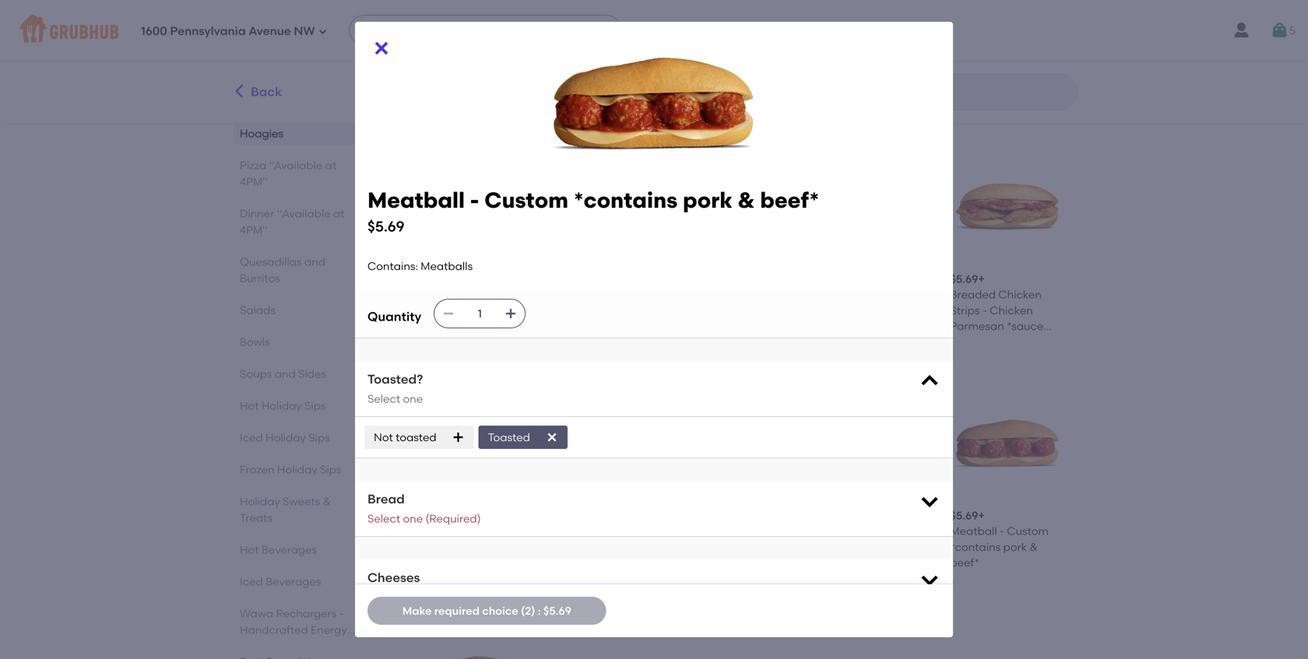 Task type: describe. For each thing, give the bounding box(es) containing it.
(contains
[[275, 640, 326, 654]]

cheesesteak inside cheesesteak - custom
[[550, 525, 619, 538]]

southern
[[456, 541, 504, 554]]

honey
[[416, 557, 450, 570]]

marinara inside cheesesteak - marinara
[[817, 541, 865, 554]]

frozen holiday sips
[[240, 464, 342, 477]]

bowls tab
[[240, 334, 361, 351]]

cheesesteak - custom
[[550, 525, 626, 554]]

toasted
[[396, 431, 437, 444]]

$5.69 + breaded chicken strips - southern honey hot
[[416, 510, 508, 570]]

*sauce
[[1007, 320, 1044, 333]]

soups
[[240, 368, 272, 381]]

holiday for iced
[[266, 432, 306, 445]]

cold hoagies and sandwiches - veggie honey smoked turkey image
[[416, 0, 531, 26]]

quesadillas
[[240, 256, 302, 269]]

marinara inside chicken cheesesteak - marinara
[[691, 67, 739, 80]]

quesadillas and burritos tab
[[240, 254, 361, 287]]

one for toasted?
[[403, 393, 423, 406]]

quesadillas and burritos
[[240, 256, 326, 285]]

svg image for toasted
[[546, 432, 559, 444]]

breaded inside $5.69 + breaded chicken strips - chicken parmesan *sauce contains pork & beef*
[[951, 288, 996, 302]]

$5.69 + meatball - custom *contains pork & beef*
[[951, 510, 1049, 570]]

and for quesadillas
[[305, 256, 326, 269]]

strips for breaded chicken strips - custom
[[550, 304, 579, 317]]

$5.69 for $5.69 + meatball - custom *contains pork & beef*
[[951, 510, 979, 523]]

dinner "available at 4pm"
[[240, 207, 345, 237]]

svg image for not toasted
[[452, 432, 465, 444]]

+ for chicken
[[979, 273, 985, 286]]

strips for breaded chicken strips - bbq
[[817, 304, 847, 317]]

salads
[[240, 304, 276, 317]]

soups and sides tab
[[240, 366, 361, 383]]

1600 pennsylvania avenue nw
[[141, 24, 315, 38]]

chicken cheesesteak - custom
[[550, 51, 664, 80]]

pork inside $5.69 + breaded chicken strips - chicken parmesan *sauce contains pork & beef*
[[999, 336, 1023, 349]]

pork inside $5.69 + meatball - custom *contains pork & beef*
[[1004, 541, 1028, 554]]

breaded chicken strips - custom
[[550, 288, 641, 317]]

$5.69 chicken cheesesteak - buffalo
[[951, 36, 1066, 80]]

holiday sweets & treats
[[240, 496, 331, 525]]

chicken cheesesteak - custom image
[[550, 0, 665, 26]]

1600
[[141, 24, 167, 38]]

hot hoagies - pepperoni marinara *sauce contains pork & beef* image
[[550, 621, 665, 660]]

pennsylvania
[[170, 24, 246, 38]]

chicken cheesesteak - custom button
[[544, 0, 671, 104]]

- inside '$5.69 + breaded chicken strips - southern honey hot'
[[448, 541, 453, 554]]

- inside wawa rechargers - handcrafted energy drinks (contains caffeine)
[[339, 608, 344, 621]]

bbq inside the cheesesteak - bbq button
[[762, 525, 785, 538]]

meatball - custom *contains pork & beef* $5.69
[[368, 187, 820, 235]]

burritos
[[240, 272, 280, 285]]

breaded chicken strips - southern honey hot image
[[416, 384, 531, 499]]

cheesesteak - marinara button
[[811, 378, 938, 578]]

chicken inside "chicken cheesesteak - chipotle"
[[416, 288, 459, 302]]

required
[[435, 605, 480, 618]]

at for pizza "available at 4pm"
[[325, 159, 337, 172]]

chicken inside breaded chicken strips - custom
[[598, 288, 641, 302]]

cheesesteak - custom button
[[544, 378, 671, 578]]

make
[[403, 605, 432, 618]]

not toasted
[[374, 431, 437, 444]]

cheesesteak - custom image
[[550, 384, 665, 499]]

breaded inside '$5.69 + breaded chicken strips - southern honey hot'
[[416, 525, 462, 538]]

hot holiday sips
[[240, 400, 326, 413]]

breaded chicken strips - buffalo button
[[677, 141, 805, 341]]

beverages for iced beverages
[[266, 576, 321, 589]]

chicken cheesesteak - chipotle image
[[416, 148, 531, 263]]

double meat cold hoagies and sandwiches - custom image
[[951, 621, 1066, 660]]

holiday for frozen
[[277, 464, 318, 477]]

cheesesteak - bbq
[[683, 525, 785, 538]]

custom inside chicken cheesesteak - custom
[[557, 67, 599, 80]]

at for dinner "available at 4pm"
[[333, 207, 345, 220]]

bowls
[[240, 336, 270, 349]]

cheeses
[[368, 571, 420, 586]]

:
[[538, 605, 541, 618]]

choice
[[482, 605, 519, 618]]

hot inside '$5.69 + breaded chicken strips - southern honey hot'
[[453, 557, 472, 570]]

holiday sweets & treats tab
[[240, 494, 361, 527]]

make required choice (2) : $5.69
[[403, 605, 572, 618]]

breaded chicken strips - custom image
[[550, 148, 665, 263]]

$5.69 for $5.69 chicken cheesesteak - buffalo
[[951, 36, 979, 49]]

iced for iced beverages
[[240, 576, 263, 589]]

cheesesteak inside chicken cheesesteak - custom
[[596, 51, 664, 65]]

hot holiday sips tab
[[240, 398, 361, 415]]

dinner
[[240, 207, 275, 220]]

custom inside cheesesteak - custom
[[550, 541, 592, 554]]

5 button
[[1271, 16, 1297, 44]]

iced for iced holiday sips
[[240, 432, 263, 445]]

caret left icon image
[[231, 83, 248, 99]]

sips for iced holiday sips
[[309, 432, 330, 445]]

sweets
[[283, 496, 320, 509]]

svg image inside 5 button
[[1271, 21, 1290, 40]]

chicken cheesesteak - bbq image
[[817, 0, 932, 26]]

chicken cheesesteak - marinara image
[[683, 0, 798, 26]]

pizza
[[240, 159, 267, 172]]

energy
[[311, 624, 347, 637]]

sips for frozen holiday sips
[[320, 464, 342, 477]]

4pm" for dinner "available at 4pm"
[[240, 224, 267, 237]]

caffeine)
[[240, 657, 289, 660]]

- inside cheesesteak - custom
[[621, 525, 626, 538]]

handcrafted
[[240, 624, 308, 637]]

meatball inside meatball - custom *contains pork & beef* $5.69
[[368, 187, 465, 213]]

cheesesteak - marinara
[[817, 525, 893, 554]]

iced holiday sips tab
[[240, 430, 361, 446]]

$5.69 for $5.69 + breaded chicken strips - chicken parmesan *sauce contains pork & beef*
[[951, 273, 979, 286]]

custom inside meatball - custom *contains pork & beef* $5.69
[[485, 187, 569, 213]]

chicken inside breaded chicken strips - buffalo
[[732, 288, 775, 302]]

(2)
[[521, 605, 536, 618]]

chicken cheesesteak - chipotle
[[416, 288, 531, 317]]

beef* inside $5.69 + meatball - custom *contains pork & beef*
[[951, 557, 980, 570]]

hoagies
[[240, 127, 284, 140]]

cheesesteak - marinara image
[[817, 384, 932, 499]]

chicken inside $5.69 chicken cheesesteak - buffalo
[[951, 51, 994, 65]]

frozen
[[240, 464, 275, 477]]

+ for pork
[[979, 510, 985, 523]]

- inside chicken cheesesteak - custom
[[550, 67, 554, 80]]

buffalo for breaded
[[723, 304, 760, 317]]

bread
[[368, 492, 405, 507]]

iced holiday sips
[[240, 432, 330, 445]]

chicken cheesesteak - buffalo image
[[951, 0, 1066, 26]]

dinner "available at 4pm" tab
[[240, 206, 361, 238]]

back
[[251, 84, 282, 99]]

and for soups
[[275, 368, 296, 381]]

wawa rechargers - handcrafted energy drinks (contains caffeine) tab
[[240, 606, 361, 660]]



Task type: vqa. For each thing, say whether or not it's contained in the screenshot.
the bottom Chocolate
no



Task type: locate. For each thing, give the bounding box(es) containing it.
beverages
[[262, 544, 317, 557], [266, 576, 321, 589]]

buffalo inside $5.69 chicken cheesesteak - buffalo
[[958, 67, 996, 80]]

1 horizontal spatial marinara
[[817, 541, 865, 554]]

2 iced from the top
[[240, 576, 263, 589]]

back button
[[231, 73, 283, 111]]

buffalo
[[958, 67, 996, 80], [723, 304, 760, 317]]

chicken inside chicken cheesesteak - marinara
[[683, 51, 727, 65]]

breaded for bbq
[[817, 288, 863, 302]]

toasted? select one
[[368, 372, 423, 406]]

chipotle
[[423, 304, 469, 317]]

breaded inside breaded chicken strips - custom
[[550, 288, 595, 302]]

+ inside $5.69 + meatball - custom *contains pork & beef*
[[979, 510, 985, 523]]

beverages for hot beverages
[[262, 544, 317, 557]]

treats
[[240, 512, 273, 525]]

breaded chicken strips - buffalo image
[[683, 148, 798, 263]]

parmesan
[[951, 320, 1005, 333]]

0 vertical spatial "available
[[269, 159, 323, 172]]

hot inside tab
[[240, 544, 259, 557]]

1 vertical spatial and
[[275, 368, 296, 381]]

tab
[[240, 654, 361, 660]]

$5.69 inside $5.69 + meatball - custom *contains pork & beef*
[[951, 510, 979, 523]]

hot down treats
[[240, 544, 259, 557]]

breaded chicken strips - bbq image
[[817, 148, 932, 263]]

one for bread
[[403, 513, 423, 526]]

2 vertical spatial pork
[[1004, 541, 1028, 554]]

4pm" down the pizza
[[240, 175, 267, 189]]

svg image for 1600 pennsylvania avenue nw
[[318, 27, 328, 36]]

0 horizontal spatial bbq
[[762, 525, 785, 538]]

(required)
[[426, 513, 481, 526]]

beef*
[[761, 187, 820, 213], [1036, 336, 1065, 349], [951, 557, 980, 570]]

0 vertical spatial meatball
[[368, 187, 465, 213]]

holiday down iced holiday sips tab
[[277, 464, 318, 477]]

cheesesteak inside cheesesteak - marinara
[[817, 525, 886, 538]]

*contains inside meatball - custom *contains pork & beef* $5.69
[[574, 187, 678, 213]]

svg image
[[1271, 21, 1290, 40], [443, 308, 455, 320], [919, 371, 941, 393], [919, 491, 941, 513], [919, 569, 941, 591]]

4pm" for pizza "available at 4pm"
[[240, 175, 267, 189]]

"available for pizza
[[269, 159, 323, 172]]

one
[[403, 393, 423, 406], [403, 513, 423, 526]]

strips for breaded chicken strips - buffalo
[[683, 304, 713, 317]]

1 horizontal spatial *contains
[[951, 541, 1001, 554]]

+ inside '$5.69 + breaded chicken strips - southern honey hot'
[[444, 510, 451, 523]]

$5.69 inside meatball - custom *contains pork & beef* $5.69
[[368, 218, 405, 235]]

& inside meatball - custom *contains pork & beef* $5.69
[[738, 187, 755, 213]]

*contains inside $5.69 + meatball - custom *contains pork & beef*
[[951, 541, 1001, 554]]

and
[[305, 256, 326, 269], [275, 368, 296, 381]]

1 vertical spatial marinara
[[817, 541, 865, 554]]

"available down hoagies tab
[[269, 159, 323, 172]]

one inside bread select one (required)
[[403, 513, 423, 526]]

1 vertical spatial iced
[[240, 576, 263, 589]]

toasted
[[488, 431, 530, 444]]

chicken cheesesteak - chipotle button
[[410, 141, 537, 341]]

holiday
[[262, 400, 302, 413], [266, 432, 306, 445], [277, 464, 318, 477], [240, 496, 280, 509]]

toasted?
[[368, 372, 423, 387]]

4pm" inside dinner "available at 4pm"
[[240, 224, 267, 237]]

1 horizontal spatial beef*
[[951, 557, 980, 570]]

at inside pizza "available at 4pm"
[[325, 159, 337, 172]]

hot for hot holiday sips
[[240, 400, 259, 413]]

2 one from the top
[[403, 513, 423, 526]]

meatballs
[[421, 260, 473, 273]]

sips down sides
[[305, 400, 326, 413]]

pizza "available at 4pm"
[[240, 159, 337, 189]]

2 horizontal spatial beef*
[[1036, 336, 1065, 349]]

pork inside meatball - custom *contains pork & beef* $5.69
[[683, 187, 733, 213]]

frozen holiday sips tab
[[240, 462, 361, 478]]

breaded
[[550, 288, 595, 302], [683, 288, 729, 302], [817, 288, 863, 302], [951, 288, 996, 302], [416, 525, 462, 538]]

1 4pm" from the top
[[240, 175, 267, 189]]

sips inside iced holiday sips tab
[[309, 432, 330, 445]]

holiday for hot
[[262, 400, 302, 413]]

strips inside '$5.69 + breaded chicken strips - southern honey hot'
[[416, 541, 446, 554]]

bbq inside 'breaded chicken strips - bbq'
[[857, 304, 880, 317]]

select for toasted?
[[368, 393, 401, 406]]

"available inside pizza "available at 4pm"
[[269, 159, 323, 172]]

0 vertical spatial select
[[368, 393, 401, 406]]

breaded chicken strips - bbq
[[817, 288, 909, 317]]

chicken cheesesteak - marinara button
[[677, 0, 805, 104]]

& inside holiday sweets & treats
[[323, 496, 331, 509]]

"available for dinner
[[277, 207, 331, 220]]

&
[[738, 187, 755, 213], [1026, 336, 1034, 349], [323, 496, 331, 509], [1030, 541, 1039, 554]]

hot inside tab
[[240, 400, 259, 413]]

breaded chicken strips - chicken parmesan *sauce contains pork & beef* image
[[951, 148, 1066, 263]]

- inside $5.69 chicken cheesesteak - buffalo
[[951, 67, 956, 80]]

select down bread
[[368, 513, 401, 526]]

and down dinner "available at 4pm" tab
[[305, 256, 326, 269]]

0 vertical spatial bbq
[[857, 304, 880, 317]]

& inside $5.69 + meatball - custom *contains pork & beef*
[[1030, 541, 1039, 554]]

contains:
[[368, 260, 418, 273]]

0 vertical spatial one
[[403, 393, 423, 406]]

quantity
[[368, 309, 422, 325]]

0 vertical spatial beverages
[[262, 544, 317, 557]]

1 select from the top
[[368, 393, 401, 406]]

breaded chicken strips - buffalo
[[683, 288, 775, 317]]

marinara
[[691, 67, 739, 80], [817, 541, 865, 554]]

$5.69 for $5.69 + breaded chicken strips - southern honey hot
[[416, 510, 444, 523]]

hot down "soups"
[[240, 400, 259, 413]]

$5.69 inside $5.69 + breaded chicken strips - chicken parmesan *sauce contains pork & beef*
[[951, 273, 979, 286]]

chicken inside chicken cheesesteak - custom
[[550, 51, 593, 65]]

- inside breaded chicken strips - buffalo
[[716, 304, 720, 317]]

hot
[[240, 400, 259, 413], [240, 544, 259, 557], [453, 557, 472, 570]]

rechargers
[[276, 608, 337, 621]]

strips inside breaded chicken strips - custom
[[550, 304, 579, 317]]

- inside meatball - custom *contains pork & beef* $5.69
[[470, 187, 480, 213]]

1 horizontal spatial and
[[305, 256, 326, 269]]

*contains
[[574, 187, 678, 213], [951, 541, 1001, 554]]

at
[[325, 159, 337, 172], [333, 207, 345, 220]]

breaded for custom
[[550, 288, 595, 302]]

- inside $5.69 + breaded chicken strips - chicken parmesan *sauce contains pork & beef*
[[983, 304, 988, 317]]

hot beverages
[[240, 544, 317, 557]]

double meat cold hoagies and sandwiches - turkey & ham image
[[683, 621, 798, 660]]

hoagies tab
[[240, 125, 361, 142]]

4pm" down dinner
[[240, 224, 267, 237]]

"available inside dinner "available at 4pm"
[[277, 207, 331, 220]]

chicken inside 'breaded chicken strips - bbq'
[[865, 288, 909, 302]]

svg image
[[318, 27, 328, 36], [372, 39, 391, 58], [505, 308, 518, 320], [452, 432, 465, 444], [546, 432, 559, 444]]

-
[[550, 67, 554, 80], [683, 67, 688, 80], [951, 67, 956, 80], [470, 187, 480, 213], [416, 304, 421, 317], [582, 304, 587, 317], [716, 304, 720, 317], [849, 304, 854, 317], [983, 304, 988, 317], [621, 525, 626, 538], [755, 525, 760, 538], [889, 525, 893, 538], [1000, 525, 1005, 538], [448, 541, 453, 554], [339, 608, 344, 621]]

"available
[[269, 159, 323, 172], [277, 207, 331, 220]]

- inside $5.69 + meatball - custom *contains pork & beef*
[[1000, 525, 1005, 538]]

select inside bread select one (required)
[[368, 513, 401, 526]]

wawa
[[240, 608, 274, 621]]

beverages inside tab
[[266, 576, 321, 589]]

breaded inside 'breaded chicken strips - bbq'
[[817, 288, 863, 302]]

at down hoagies tab
[[325, 159, 337, 172]]

"available down the pizza "available at 4pm" tab
[[277, 207, 331, 220]]

one inside toasted? select one
[[403, 393, 423, 406]]

select for bread
[[368, 513, 401, 526]]

1 vertical spatial beverages
[[266, 576, 321, 589]]

0 vertical spatial iced
[[240, 432, 263, 445]]

iced beverages
[[240, 576, 321, 589]]

2 select from the top
[[368, 513, 401, 526]]

$5.69 + breaded chicken strips - chicken parmesan *sauce contains pork & beef*
[[951, 273, 1065, 349]]

avenue
[[249, 24, 291, 38]]

soups and sides
[[240, 368, 326, 381]]

0 horizontal spatial *contains
[[574, 187, 678, 213]]

holiday up treats
[[240, 496, 280, 509]]

1 vertical spatial pork
[[999, 336, 1023, 349]]

+ for southern
[[444, 510, 451, 523]]

cheesesteak inside $5.69 chicken cheesesteak - buffalo
[[997, 51, 1066, 65]]

beverages inside tab
[[262, 544, 317, 557]]

breaded chicken strips - bbq button
[[811, 141, 938, 341]]

1 one from the top
[[403, 393, 423, 406]]

holiday inside holiday sweets & treats
[[240, 496, 280, 509]]

1 vertical spatial beef*
[[1036, 336, 1065, 349]]

hot down southern
[[453, 557, 472, 570]]

and inside the quesadillas and burritos
[[305, 256, 326, 269]]

0 vertical spatial 4pm"
[[240, 175, 267, 189]]

and left sides
[[275, 368, 296, 381]]

salads tab
[[240, 302, 361, 319]]

1 vertical spatial *contains
[[951, 541, 1001, 554]]

strips inside breaded chicken strips - buffalo
[[683, 304, 713, 317]]

2 4pm" from the top
[[240, 224, 267, 237]]

+ inside $5.69 + breaded chicken strips - chicken parmesan *sauce contains pork & beef*
[[979, 273, 985, 286]]

0 vertical spatial and
[[305, 256, 326, 269]]

one down toasted?
[[403, 393, 423, 406]]

1 horizontal spatial meatball
[[951, 525, 998, 538]]

sips inside frozen holiday sips tab
[[320, 464, 342, 477]]

Input item quantity number field
[[463, 300, 497, 328]]

contains: meatballs
[[368, 260, 473, 273]]

- inside "chicken cheesesteak - chipotle"
[[416, 304, 421, 317]]

0 vertical spatial beef*
[[761, 187, 820, 213]]

cheesesteak inside "chicken cheesesteak - chipotle"
[[462, 288, 531, 302]]

sips up frozen holiday sips tab
[[309, 432, 330, 445]]

beverages up iced beverages
[[262, 544, 317, 557]]

custom
[[557, 67, 599, 80], [485, 187, 569, 213], [589, 304, 631, 317], [1008, 525, 1049, 538], [550, 541, 592, 554]]

0 vertical spatial pork
[[683, 187, 733, 213]]

strips inside 'breaded chicken strips - bbq'
[[817, 304, 847, 317]]

0 horizontal spatial beef*
[[761, 187, 820, 213]]

sides
[[298, 368, 326, 381]]

sips up sweets
[[320, 464, 342, 477]]

- inside breaded chicken strips - custom
[[582, 304, 587, 317]]

main navigation navigation
[[0, 0, 1309, 61]]

1 vertical spatial at
[[333, 207, 345, 220]]

contains
[[951, 336, 997, 349]]

0 vertical spatial buffalo
[[958, 67, 996, 80]]

beef* inside $5.69 + breaded chicken strips - chicken parmesan *sauce contains pork & beef*
[[1036, 336, 1065, 349]]

1 vertical spatial one
[[403, 513, 423, 526]]

holiday down soups and sides
[[262, 400, 302, 413]]

buffalo for $5.69
[[958, 67, 996, 80]]

select
[[368, 393, 401, 406], [368, 513, 401, 526]]

wawa rechargers - handcrafted energy drinks (contains caffeine)
[[240, 608, 347, 660]]

drinks
[[240, 640, 272, 654]]

meatball inside $5.69 + meatball - custom *contains pork & beef*
[[951, 525, 998, 538]]

$5.69 inside $5.69 chicken cheesesteak - buffalo
[[951, 36, 979, 49]]

at down the pizza "available at 4pm" tab
[[333, 207, 345, 220]]

1 iced from the top
[[240, 432, 263, 445]]

chicken
[[550, 51, 593, 65], [683, 51, 727, 65], [951, 51, 994, 65], [416, 288, 459, 302], [598, 288, 641, 302], [732, 288, 775, 302], [865, 288, 909, 302], [999, 288, 1042, 302], [990, 304, 1034, 317], [464, 525, 508, 538]]

hot for hot beverages
[[240, 544, 259, 557]]

1 vertical spatial meatball
[[951, 525, 998, 538]]

1 vertical spatial 4pm"
[[240, 224, 267, 237]]

- inside cheesesteak - marinara
[[889, 525, 893, 538]]

hot hoagies - meatball parmesan *contains pork & beef* image
[[416, 621, 531, 660]]

0 horizontal spatial marinara
[[691, 67, 739, 80]]

& inside $5.69 + breaded chicken strips - chicken parmesan *sauce contains pork & beef*
[[1026, 336, 1034, 349]]

chicken cheesesteak - marinara
[[683, 51, 798, 80]]

0 horizontal spatial buffalo
[[723, 304, 760, 317]]

double meat cold hoagies and sandwiches - custom italian image
[[817, 621, 932, 660]]

chicken inside '$5.69 + breaded chicken strips - southern honey hot'
[[464, 525, 508, 538]]

iced
[[240, 432, 263, 445], [240, 576, 263, 589]]

1 horizontal spatial bbq
[[857, 304, 880, 317]]

cheesesteak - bbq button
[[677, 378, 805, 578]]

breaded for buffalo
[[683, 288, 729, 302]]

- inside 'breaded chicken strips - bbq'
[[849, 304, 854, 317]]

and inside tab
[[275, 368, 296, 381]]

popular
[[559, 150, 594, 161]]

custom inside $5.69 + meatball - custom *contains pork & beef*
[[1008, 525, 1049, 538]]

5
[[1290, 24, 1297, 37]]

sips
[[305, 400, 326, 413], [309, 432, 330, 445], [320, 464, 342, 477]]

2 vertical spatial sips
[[320, 464, 342, 477]]

- inside chicken cheesesteak - marinara
[[683, 67, 688, 80]]

beverages down hot beverages tab
[[266, 576, 321, 589]]

0 vertical spatial at
[[325, 159, 337, 172]]

nw
[[294, 24, 315, 38]]

4pm"
[[240, 175, 267, 189], [240, 224, 267, 237]]

1 vertical spatial select
[[368, 513, 401, 526]]

1 vertical spatial bbq
[[762, 525, 785, 538]]

iced beverages tab
[[240, 574, 361, 591]]

0 vertical spatial marinara
[[691, 67, 739, 80]]

svg image inside 'main navigation' "navigation"
[[318, 27, 328, 36]]

at inside dinner "available at 4pm"
[[333, 207, 345, 220]]

sips for hot holiday sips
[[305, 400, 326, 413]]

pizza "available at 4pm" tab
[[240, 157, 361, 190]]

2 vertical spatial beef*
[[951, 557, 980, 570]]

buffalo inside breaded chicken strips - buffalo
[[723, 304, 760, 317]]

0 horizontal spatial meatball
[[368, 187, 465, 213]]

beef* inside meatball - custom *contains pork & beef* $5.69
[[761, 187, 820, 213]]

0 horizontal spatial and
[[275, 368, 296, 381]]

hot beverages tab
[[240, 542, 361, 559]]

breaded inside breaded chicken strips - buffalo
[[683, 288, 729, 302]]

strips inside $5.69 + breaded chicken strips - chicken parmesan *sauce contains pork & beef*
[[951, 304, 981, 317]]

meatball - custom *contains pork & beef* image
[[951, 384, 1066, 499]]

1 vertical spatial buffalo
[[723, 304, 760, 317]]

1 vertical spatial "available
[[277, 207, 331, 220]]

sips inside hot holiday sips tab
[[305, 400, 326, 413]]

cheesesteak - bbq image
[[683, 384, 798, 499]]

cheesesteak
[[596, 51, 664, 65], [729, 51, 798, 65], [997, 51, 1066, 65], [462, 288, 531, 302], [550, 525, 619, 538], [683, 525, 752, 538], [817, 525, 886, 538]]

select inside toasted? select one
[[368, 393, 401, 406]]

1 horizontal spatial buffalo
[[958, 67, 996, 80]]

0 vertical spatial *contains
[[574, 187, 678, 213]]

meatball
[[368, 187, 465, 213], [951, 525, 998, 538]]

holiday down the hot holiday sips
[[266, 432, 306, 445]]

$5.69 inside '$5.69 + breaded chicken strips - southern honey hot'
[[416, 510, 444, 523]]

4pm" inside pizza "available at 4pm"
[[240, 175, 267, 189]]

1 vertical spatial sips
[[309, 432, 330, 445]]

one down bread
[[403, 513, 423, 526]]

0 vertical spatial sips
[[305, 400, 326, 413]]

bread select one (required)
[[368, 492, 481, 526]]

iced up the wawa
[[240, 576, 263, 589]]

select down toasted?
[[368, 393, 401, 406]]

$5.69
[[951, 36, 979, 49], [368, 218, 405, 235], [951, 273, 979, 286], [416, 510, 444, 523], [951, 510, 979, 523], [544, 605, 572, 618]]

not
[[374, 431, 393, 444]]

+
[[979, 273, 985, 286], [444, 510, 451, 523], [979, 510, 985, 523]]

iced up frozen
[[240, 432, 263, 445]]

custom inside breaded chicken strips - custom
[[589, 304, 631, 317]]

cheesesteak inside chicken cheesesteak - marinara
[[729, 51, 798, 65]]



